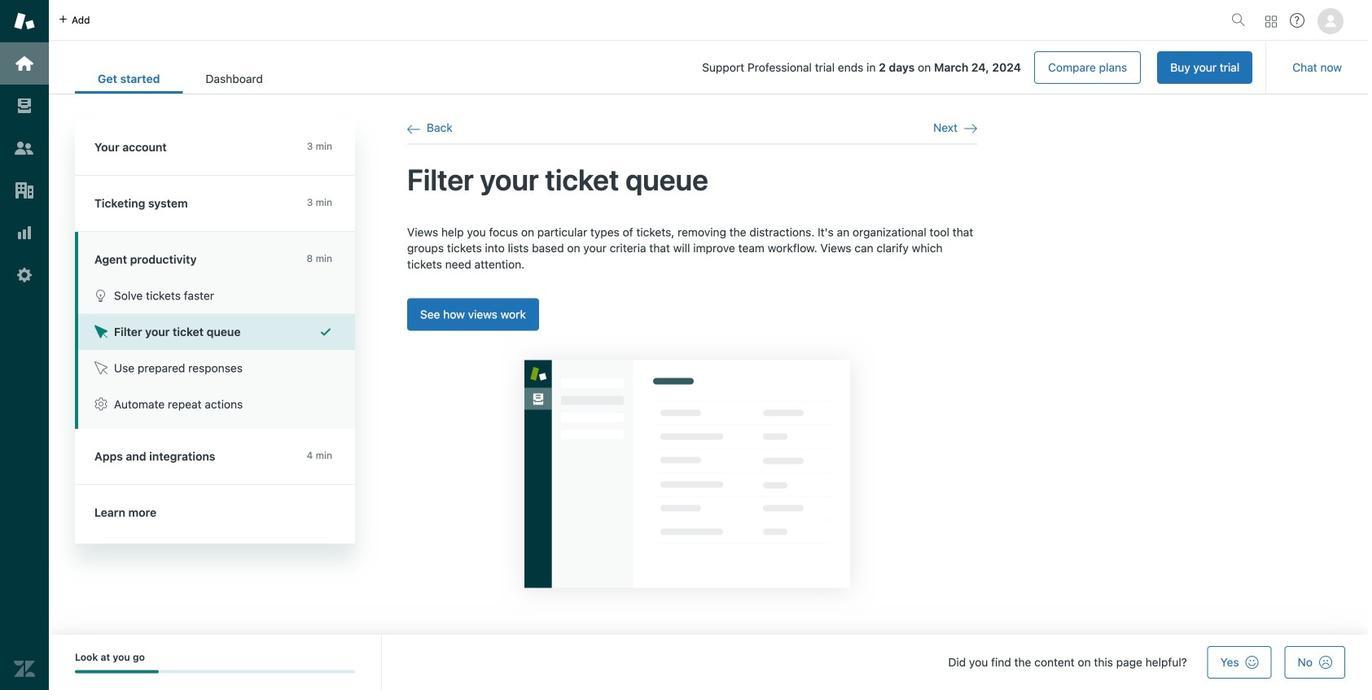 Task type: vqa. For each thing, say whether or not it's contained in the screenshot.
Zendesk Products image
yes



Task type: describe. For each thing, give the bounding box(es) containing it.
organizations image
[[14, 180, 35, 201]]

zendesk products image
[[1266, 16, 1277, 27]]

views image
[[14, 95, 35, 116]]

main element
[[0, 0, 49, 691]]



Task type: locate. For each thing, give the bounding box(es) containing it.
indicates location of where to select views. image
[[499, 335, 876, 614]]

customers image
[[14, 138, 35, 159]]

tab list
[[75, 64, 286, 94]]

get help image
[[1290, 13, 1305, 28]]

zendesk support image
[[14, 11, 35, 32]]

admin image
[[14, 265, 35, 286]]

zendesk image
[[14, 659, 35, 680]]

March 24, 2024 text field
[[934, 61, 1021, 74]]

heading
[[75, 120, 355, 176]]

tab
[[183, 64, 286, 94]]

reporting image
[[14, 222, 35, 244]]

progress bar
[[75, 671, 355, 674]]

get started image
[[14, 53, 35, 74]]



